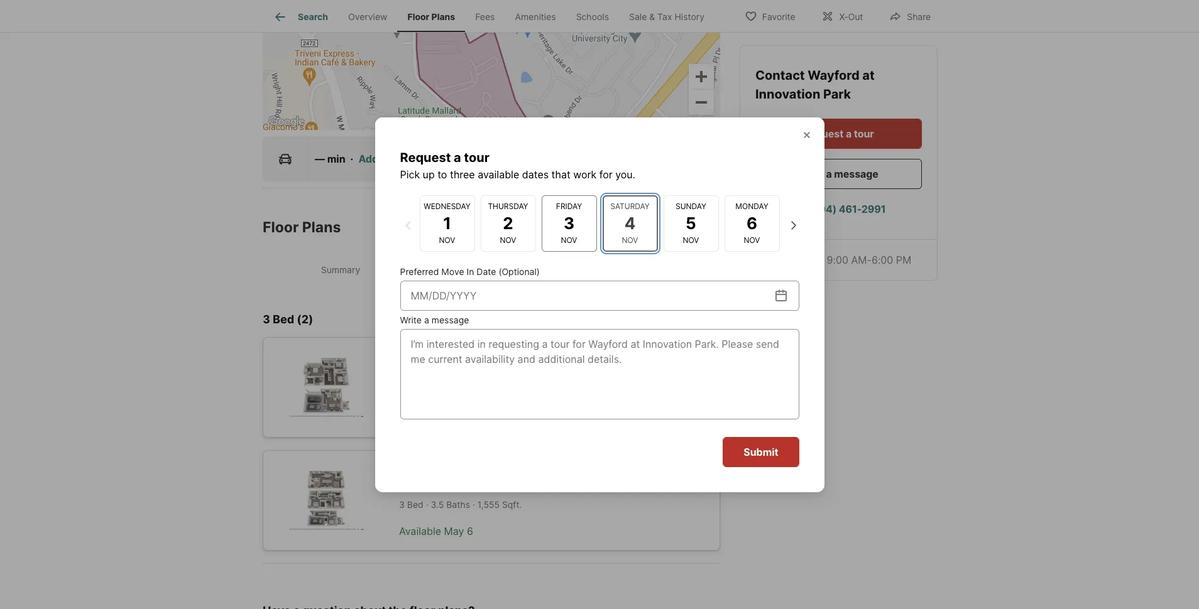Task type: vqa. For each thing, say whether or not it's contained in the screenshot.
832K
no



Task type: describe. For each thing, give the bounding box(es) containing it.
fees
[[475, 11, 495, 22]]

tab list containing summary
[[263, 252, 720, 288]]

of
[[638, 122, 644, 129]]

write a message
[[400, 315, 469, 325]]

terms of use
[[618, 122, 656, 129]]

monday 6 nov
[[736, 202, 769, 245]]

3 for 3 bed · 2.5 baths · 1,413 sqft.
[[399, 387, 405, 397]]

message for send a message
[[834, 168, 879, 180]]

I'm interested in requesting a tour for Wayford at Innovation Park. Please send me current availability and additional details. text field
[[411, 337, 789, 412]]

thursday
[[488, 202, 528, 211]]

3 units available
[[399, 412, 476, 425]]

a for request a tour
[[846, 128, 852, 140]]

available
[[399, 526, 441, 538]]

3 bed · 2.5 baths · 1,413 sqft.
[[399, 387, 521, 397]]

request for request a tour pick up to three available dates that work for you.
[[400, 150, 451, 165]]

add
[[359, 153, 378, 165]]

Preferred Move In Date (Optional) text field
[[411, 288, 774, 303]]

request a tour
[[804, 128, 874, 140]]

friday
[[556, 202, 582, 211]]

share
[[907, 11, 931, 22]]

open
[[766, 254, 792, 267]]

0 horizontal spatial available
[[434, 412, 476, 425]]

overview
[[348, 11, 388, 22]]

· for add
[[351, 153, 354, 165]]

©2023
[[570, 122, 589, 129]]

saturday 4 nov
[[611, 202, 650, 245]]

a for request a tour pick up to three available dates that work for you.
[[454, 150, 461, 165]]

summary
[[321, 264, 360, 275]]

use
[[645, 122, 656, 129]]

5
[[686, 214, 697, 233]]

· left 1,413
[[473, 387, 475, 397]]

— min · add a commute
[[315, 153, 435, 165]]

today:
[[795, 254, 824, 267]]

favorite
[[763, 11, 796, 22]]

x-out button
[[811, 3, 874, 29]]

9:00
[[827, 254, 849, 267]]

461-
[[839, 203, 862, 216]]

three
[[450, 168, 475, 181]]

contact
[[756, 68, 808, 83]]

6:00
[[872, 254, 894, 267]]

a for send a message
[[826, 168, 832, 180]]

wayford
[[808, 68, 860, 83]]

nov for 5
[[683, 236, 699, 245]]

up
[[423, 168, 435, 181]]

(2)
[[297, 313, 313, 326]]

(704) 461-2991
[[809, 203, 886, 216]]

b2
[[399, 349, 410, 360]]

b2 $2,675/mo
[[399, 349, 460, 379]]

submit
[[744, 446, 779, 459]]

plans inside "tab"
[[432, 11, 455, 22]]

work
[[574, 168, 597, 181]]

sale & tax history tab
[[619, 2, 715, 32]]

—
[[315, 153, 325, 165]]

$2,675/mo
[[399, 366, 460, 379]]

3 bed · 3.5 baths · 1,555 sqft.
[[399, 500, 522, 510]]

add a commute button
[[359, 151, 435, 166]]

request a tour pick up to three available dates that work for you.
[[400, 150, 636, 181]]

floor plans inside "tab"
[[408, 11, 455, 22]]

(5)
[[499, 264, 511, 275]]

schools tab
[[566, 2, 619, 32]]

6 inside monday 6 nov
[[747, 214, 758, 233]]

bed for 2 bed (5)
[[480, 264, 497, 275]]

b2 image
[[284, 358, 369, 417]]

1,555
[[478, 500, 500, 510]]

pm
[[896, 254, 912, 267]]

monday
[[736, 202, 769, 211]]

x-
[[840, 11, 849, 22]]

date
[[477, 266, 496, 277]]

for
[[600, 168, 613, 181]]

3 for 3 units available
[[399, 412, 406, 425]]

search link
[[273, 9, 328, 25]]

sale
[[629, 11, 647, 22]]

amenities tab
[[505, 2, 566, 32]]

available may 6
[[399, 526, 473, 538]]

map data ©2023 google
[[542, 122, 611, 129]]

favorite button
[[734, 3, 806, 29]]

1,413
[[478, 387, 499, 397]]

overview tab
[[338, 2, 398, 32]]

at
[[863, 68, 875, 83]]

send a message
[[799, 168, 879, 180]]

park
[[824, 87, 851, 102]]

request a tour button
[[756, 119, 922, 149]]

a right add
[[381, 153, 386, 165]]

send
[[799, 168, 824, 180]]

wayford at innovation park
[[756, 68, 875, 102]]

am-
[[852, 254, 872, 267]]

nov for 1
[[439, 236, 455, 245]]

2 bed (5) tab
[[416, 254, 567, 285]]

sqft. for 3 bed · 3.5 baths · 1,555 sqft.
[[502, 500, 522, 510]]

google
[[591, 122, 611, 129]]

map region
[[154, 0, 798, 171]]

amenities
[[515, 11, 556, 22]]

open today: 9:00 am-6:00 pm
[[766, 254, 912, 267]]



Task type: locate. For each thing, give the bounding box(es) containing it.
0 vertical spatial floor plans
[[408, 11, 455, 22]]

1 vertical spatial baths
[[447, 500, 470, 510]]

message
[[834, 168, 879, 180], [432, 315, 469, 325]]

nov inside 'thursday 2 nov'
[[500, 236, 516, 245]]

1 vertical spatial tab list
[[263, 252, 720, 288]]

baths for 2.5
[[446, 387, 470, 397]]

3 left units
[[399, 412, 406, 425]]

previous image
[[401, 218, 416, 233]]

tax
[[658, 11, 672, 22]]

tour for request a tour pick up to three available dates that work for you.
[[464, 150, 490, 165]]

plans left fees
[[432, 11, 455, 22]]

nov down 4
[[622, 236, 638, 245]]

floor plans tab
[[398, 2, 465, 32]]

baths right 3.5
[[447, 500, 470, 510]]

a
[[846, 128, 852, 140], [454, 150, 461, 165], [381, 153, 386, 165], [826, 168, 832, 180], [424, 315, 429, 325]]

2991
[[862, 203, 886, 216]]

4 nov from the left
[[622, 236, 638, 245]]

you.
[[616, 168, 636, 181]]

6 nov from the left
[[744, 236, 760, 245]]

1 vertical spatial request
[[400, 150, 451, 165]]

0 vertical spatial available
[[478, 168, 519, 181]]

move
[[442, 266, 464, 277]]

in
[[467, 266, 474, 277]]

0 vertical spatial sqft.
[[502, 387, 521, 397]]

a right write
[[424, 315, 429, 325]]

preferred
[[400, 266, 439, 277]]

summary tab
[[265, 254, 416, 285]]

a for write a message
[[424, 315, 429, 325]]

· for 3.5
[[426, 500, 429, 510]]

saturday
[[611, 202, 650, 211]]

nov down 1
[[439, 236, 455, 245]]

1 vertical spatial tour
[[464, 150, 490, 165]]

0 vertical spatial plans
[[432, 11, 455, 22]]

2 baths from the top
[[447, 500, 470, 510]]

6
[[747, 214, 758, 233], [467, 526, 473, 538]]

request for request a tour
[[804, 128, 844, 140]]

terms
[[618, 122, 636, 129]]

1 vertical spatial floor plans
[[263, 219, 341, 236]]

nov inside saturday 4 nov
[[622, 236, 638, 245]]

nov for 2
[[500, 236, 516, 245]]

data
[[556, 122, 569, 129]]

·
[[351, 153, 354, 165], [426, 387, 429, 397], [473, 387, 475, 397], [426, 500, 429, 510], [473, 500, 475, 510]]

0 vertical spatial floor
[[408, 11, 430, 22]]

floor
[[408, 11, 430, 22], [263, 219, 299, 236]]

request down park
[[804, 128, 844, 140]]

1 vertical spatial sqft.
[[502, 500, 522, 510]]

0 vertical spatial tab list
[[263, 0, 725, 32]]

request inside button
[[804, 128, 844, 140]]

(704) 461-2991 link
[[756, 194, 922, 224]]

3 inside friday 3 nov
[[564, 214, 575, 233]]

nov inside the sunday 5 nov
[[683, 236, 699, 245]]

tour for request a tour
[[854, 128, 874, 140]]

dialog containing 1
[[375, 117, 825, 493]]

3 left (2)
[[263, 313, 270, 326]]

&
[[650, 11, 655, 22]]

request inside request a tour pick up to three available dates that work for you.
[[400, 150, 451, 165]]

schools
[[576, 11, 609, 22]]

tab
[[567, 254, 718, 285]]

1 vertical spatial 2
[[472, 264, 478, 275]]

nov down monday
[[744, 236, 760, 245]]

a inside request a tour pick up to three available dates that work for you.
[[454, 150, 461, 165]]

sqft. right 1,555
[[502, 500, 522, 510]]

0 horizontal spatial 6
[[467, 526, 473, 538]]

a inside 'button'
[[826, 168, 832, 180]]

bed for 3 bed (2)
[[273, 313, 294, 326]]

tour inside request a tour pick up to three available dates that work for you.
[[464, 150, 490, 165]]

2 inside 'thursday 2 nov'
[[503, 214, 513, 233]]

3 up available on the left bottom
[[399, 500, 405, 510]]

may
[[444, 526, 464, 538]]

baths right the 2.5
[[446, 387, 470, 397]]

1 vertical spatial 6
[[467, 526, 473, 538]]

nov down 5
[[683, 236, 699, 245]]

0 vertical spatial 6
[[747, 214, 758, 233]]

1 tab list from the top
[[263, 0, 725, 32]]

1 vertical spatial floor
[[263, 219, 299, 236]]

(optional)
[[499, 266, 540, 277]]

1 vertical spatial available
[[434, 412, 476, 425]]

bed left "(5)"
[[480, 264, 497, 275]]

submit button
[[723, 437, 799, 467]]

friday 3 nov
[[556, 202, 582, 245]]

3 down $2,675/mo
[[399, 387, 405, 397]]

tab list containing search
[[263, 0, 725, 32]]

1 horizontal spatial 6
[[747, 214, 758, 233]]

nov inside friday 3 nov
[[561, 236, 577, 245]]

a up three
[[454, 150, 461, 165]]

(704)
[[809, 203, 837, 216]]

4
[[625, 214, 636, 233]]

2 inside 2 bed (5) tab
[[472, 264, 478, 275]]

sqft. for 3 bed · 2.5 baths · 1,413 sqft.
[[502, 387, 521, 397]]

search
[[298, 11, 328, 22]]

nov for 4
[[622, 236, 638, 245]]

3 for 3 bed · 3.5 baths · 1,555 sqft.
[[399, 500, 405, 510]]

· left 1,555
[[473, 500, 475, 510]]

a down park
[[846, 128, 852, 140]]

0 horizontal spatial message
[[432, 315, 469, 325]]

next image
[[786, 218, 801, 233]]

bed for 3 bed · 3.5 baths · 1,555 sqft.
[[407, 500, 424, 510]]

0 vertical spatial tour
[[854, 128, 874, 140]]

3 nov from the left
[[561, 236, 577, 245]]

map
[[542, 122, 555, 129]]

0 horizontal spatial floor plans
[[263, 219, 341, 236]]

5 nov from the left
[[683, 236, 699, 245]]

3 for 3 bed (2)
[[263, 313, 270, 326]]

nov
[[439, 236, 455, 245], [500, 236, 516, 245], [561, 236, 577, 245], [622, 236, 638, 245], [683, 236, 699, 245], [744, 236, 760, 245]]

tab list
[[263, 0, 725, 32], [263, 252, 720, 288]]

tour up send a message 'button'
[[854, 128, 874, 140]]

1 horizontal spatial message
[[834, 168, 879, 180]]

request up up
[[400, 150, 451, 165]]

tour inside request a tour button
[[854, 128, 874, 140]]

· left the 2.5
[[426, 387, 429, 397]]

1 horizontal spatial tour
[[854, 128, 874, 140]]

floor plans
[[408, 11, 455, 22], [263, 219, 341, 236]]

baths for 3.5
[[447, 500, 470, 510]]

1 nov from the left
[[439, 236, 455, 245]]

nov for 3
[[561, 236, 577, 245]]

fees tab
[[465, 2, 505, 32]]

plans
[[432, 11, 455, 22], [302, 219, 341, 236]]

1 horizontal spatial request
[[804, 128, 844, 140]]

0 horizontal spatial tour
[[464, 150, 490, 165]]

0 vertical spatial 2
[[503, 214, 513, 233]]

0 horizontal spatial 2
[[472, 264, 478, 275]]

2 tab list from the top
[[263, 252, 720, 288]]

· for 2.5
[[426, 387, 429, 397]]

6 down monday
[[747, 214, 758, 233]]

out
[[849, 11, 863, 22]]

sale & tax history
[[629, 11, 705, 22]]

that
[[552, 168, 571, 181]]

thursday 2 nov
[[488, 202, 528, 245]]

0 horizontal spatial floor
[[263, 219, 299, 236]]

sqft.
[[502, 387, 521, 397], [502, 500, 522, 510]]

1 baths from the top
[[446, 387, 470, 397]]

0 vertical spatial message
[[834, 168, 879, 180]]

message inside 'button'
[[834, 168, 879, 180]]

1 vertical spatial message
[[432, 315, 469, 325]]

nov down friday
[[561, 236, 577, 245]]

2.5
[[431, 387, 444, 397]]

bed for 3 bed · 2.5 baths · 1,413 sqft.
[[407, 387, 424, 397]]

available inside request a tour pick up to three available dates that work for you.
[[478, 168, 519, 181]]

sqft. right 1,413
[[502, 387, 521, 397]]

1 horizontal spatial available
[[478, 168, 519, 181]]

(704) 461-2991 button
[[756, 194, 922, 224]]

bed
[[480, 264, 497, 275], [273, 313, 294, 326], [407, 387, 424, 397], [407, 500, 424, 510]]

1 horizontal spatial 2
[[503, 214, 513, 233]]

· right 'min'
[[351, 153, 354, 165]]

message inside dialog
[[432, 315, 469, 325]]

1
[[443, 214, 451, 233]]

message right write
[[432, 315, 469, 325]]

6 right may
[[467, 526, 473, 538]]

1 horizontal spatial floor plans
[[408, 11, 455, 22]]

3.5
[[431, 500, 444, 510]]

nov inside wednesday 1 nov
[[439, 236, 455, 245]]

available
[[478, 168, 519, 181], [434, 412, 476, 425]]

google image
[[266, 114, 307, 130]]

bed left 3.5
[[407, 500, 424, 510]]

min
[[327, 153, 346, 165]]

a inside button
[[846, 128, 852, 140]]

write
[[400, 315, 422, 325]]

to
[[438, 168, 447, 181]]

x-out
[[840, 11, 863, 22]]

plans up "summary"
[[302, 219, 341, 236]]

pick
[[400, 168, 420, 181]]

dialog
[[375, 117, 825, 493]]

· left 3.5
[[426, 500, 429, 510]]

3 bed (2)
[[263, 313, 313, 326]]

0 horizontal spatial request
[[400, 150, 451, 165]]

0 vertical spatial baths
[[446, 387, 470, 397]]

sunday 5 nov
[[676, 202, 707, 245]]

floor plans left fees
[[408, 11, 455, 22]]

2 nov from the left
[[500, 236, 516, 245]]

a right "send"
[[826, 168, 832, 180]]

dates
[[522, 168, 549, 181]]

available down "3 bed · 2.5 baths · 1,413 sqft."
[[434, 412, 476, 425]]

units
[[408, 412, 431, 425]]

nov up "(5)"
[[500, 236, 516, 245]]

0 horizontal spatial plans
[[302, 219, 341, 236]]

wednesday 1 nov
[[424, 202, 471, 245]]

wednesday
[[424, 202, 471, 211]]

bed left (2)
[[273, 313, 294, 326]]

nov inside monday 6 nov
[[744, 236, 760, 245]]

tour
[[854, 128, 874, 140], [464, 150, 490, 165]]

g image
[[284, 471, 369, 530]]

request
[[804, 128, 844, 140], [400, 150, 451, 165]]

share button
[[879, 3, 942, 29]]

commute
[[389, 153, 435, 165]]

floor inside "tab"
[[408, 11, 430, 22]]

preferred move in date (optional)
[[400, 266, 540, 277]]

bed left the 2.5
[[407, 387, 424, 397]]

nov for 6
[[744, 236, 760, 245]]

tour up three
[[464, 150, 490, 165]]

available up thursday
[[478, 168, 519, 181]]

message up the 461-
[[834, 168, 879, 180]]

1 horizontal spatial floor
[[408, 11, 430, 22]]

message for write a message
[[432, 315, 469, 325]]

2 bed (5)
[[472, 264, 511, 275]]

floor plans up "summary"
[[263, 219, 341, 236]]

innovation
[[756, 87, 821, 102]]

history
[[675, 11, 705, 22]]

bed inside tab
[[480, 264, 497, 275]]

sunday
[[676, 202, 707, 211]]

1 vertical spatial plans
[[302, 219, 341, 236]]

3 down friday
[[564, 214, 575, 233]]

0 vertical spatial request
[[804, 128, 844, 140]]

1 horizontal spatial plans
[[432, 11, 455, 22]]



